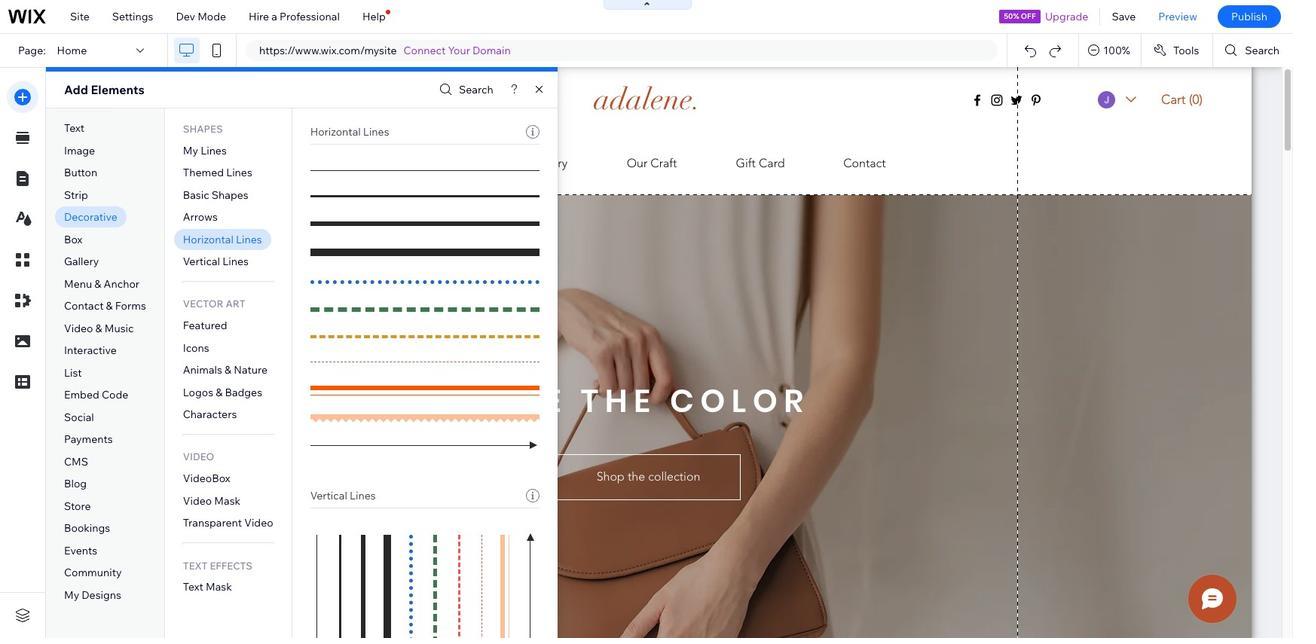Task type: describe. For each thing, give the bounding box(es) containing it.
video for video & music
[[64, 322, 93, 335]]

domain
[[473, 44, 511, 57]]

store
[[64, 500, 91, 513]]

settings
[[112, 10, 153, 23]]

menu & anchor
[[64, 277, 140, 291]]

video for video mask
[[183, 495, 212, 508]]

& for music
[[95, 322, 102, 335]]

0 horizontal spatial horizontal
[[183, 233, 234, 246]]

publish button
[[1218, 5, 1282, 28]]

logos
[[183, 386, 213, 399]]

contact
[[64, 300, 104, 313]]

& for anchor
[[95, 277, 101, 291]]

interactive
[[64, 344, 117, 358]]

art
[[226, 298, 245, 310]]

themed
[[183, 166, 224, 180]]

list
[[64, 366, 82, 380]]

text effects
[[183, 560, 252, 572]]

100%
[[1104, 44, 1131, 57]]

embed code
[[64, 389, 128, 402]]

& for forms
[[106, 300, 113, 313]]

payments
[[64, 433, 113, 447]]

video mask
[[183, 495, 241, 508]]

50%
[[1004, 11, 1020, 21]]

hire a professional
[[249, 10, 340, 23]]

help
[[363, 10, 386, 23]]

preview
[[1159, 10, 1198, 23]]

0 vertical spatial shapes
[[183, 123, 223, 135]]

basic
[[183, 188, 209, 202]]

code
[[102, 389, 128, 402]]

& for badges
[[216, 386, 223, 399]]

image
[[64, 144, 95, 157]]

add elements
[[64, 82, 145, 97]]

my for my lines
[[183, 144, 198, 157]]

bookings
[[64, 522, 110, 536]]

0 vertical spatial horizontal lines
[[310, 125, 389, 139]]

transparent video
[[183, 517, 273, 530]]

publish
[[1232, 10, 1268, 23]]

0 horizontal spatial vertical
[[183, 255, 220, 269]]

nature
[[234, 364, 268, 377]]

upgrade
[[1046, 10, 1089, 23]]

effects
[[210, 560, 252, 572]]

forms
[[115, 300, 146, 313]]

off
[[1021, 11, 1036, 21]]

video & music
[[64, 322, 134, 335]]

designs
[[82, 589, 121, 602]]

add
[[64, 82, 88, 97]]

events
[[64, 544, 97, 558]]

professional
[[280, 10, 340, 23]]

community
[[64, 567, 122, 580]]

preview button
[[1148, 0, 1209, 33]]

dev mode
[[176, 10, 226, 23]]

cms
[[64, 455, 88, 469]]

1 horizontal spatial vertical
[[310, 489, 347, 503]]

mask for text mask
[[206, 581, 232, 594]]

arrows
[[183, 211, 218, 224]]

featured
[[183, 319, 227, 333]]

1 horizontal spatial search button
[[1214, 34, 1294, 67]]

1 vertical spatial search
[[459, 83, 494, 97]]

& for nature
[[225, 364, 232, 377]]

1 vertical spatial shapes
[[212, 188, 249, 202]]

hire
[[249, 10, 269, 23]]

basic shapes
[[183, 188, 249, 202]]

https://www.wix.com/mysite connect your domain
[[259, 44, 511, 57]]

my for my designs
[[64, 589, 79, 602]]

tools
[[1174, 44, 1200, 57]]

save button
[[1101, 0, 1148, 33]]

50% off
[[1004, 11, 1036, 21]]



Task type: locate. For each thing, give the bounding box(es) containing it.
https://www.wix.com/mysite
[[259, 44, 397, 57]]

themed lines
[[183, 166, 252, 180]]

text for text
[[64, 122, 85, 135]]

& left forms
[[106, 300, 113, 313]]

transparent
[[183, 517, 242, 530]]

1 horizontal spatial horizontal lines
[[310, 125, 389, 139]]

video up videobox
[[183, 451, 214, 463]]

contact & forms
[[64, 300, 146, 313]]

0 vertical spatial horizontal
[[310, 125, 361, 139]]

text mask
[[183, 581, 232, 594]]

0 vertical spatial vertical
[[183, 255, 220, 269]]

connect
[[404, 44, 446, 57]]

search down publish
[[1246, 44, 1280, 57]]

blog
[[64, 478, 87, 491]]

search button
[[1214, 34, 1294, 67], [436, 79, 494, 101]]

mask down the 'text effects'
[[206, 581, 232, 594]]

music
[[105, 322, 134, 335]]

vertical
[[183, 255, 220, 269], [310, 489, 347, 503]]

shapes
[[183, 123, 223, 135], [212, 188, 249, 202]]

shapes up my lines
[[183, 123, 223, 135]]

your
[[448, 44, 470, 57]]

1 vertical spatial horizontal lines
[[183, 233, 262, 246]]

1 horizontal spatial horizontal
[[310, 125, 361, 139]]

& left "music"
[[95, 322, 102, 335]]

video
[[64, 322, 93, 335], [183, 451, 214, 463], [183, 495, 212, 508], [244, 517, 273, 530]]

text for text mask
[[183, 581, 204, 594]]

video down the contact
[[64, 322, 93, 335]]

0 horizontal spatial vertical lines
[[183, 255, 249, 269]]

decorative
[[64, 211, 118, 224]]

text up image at the top
[[64, 122, 85, 135]]

horizontal lines
[[310, 125, 389, 139], [183, 233, 262, 246]]

mask for video mask
[[214, 495, 241, 508]]

video down videobox
[[183, 495, 212, 508]]

0 vertical spatial search
[[1246, 44, 1280, 57]]

search
[[1246, 44, 1280, 57], [459, 83, 494, 97]]

0 horizontal spatial my
[[64, 589, 79, 602]]

search down domain
[[459, 83, 494, 97]]

gallery
[[64, 255, 99, 269]]

horizontal
[[310, 125, 361, 139], [183, 233, 234, 246]]

video for video
[[183, 451, 214, 463]]

my left designs on the left of page
[[64, 589, 79, 602]]

1 vertical spatial mask
[[206, 581, 232, 594]]

vertical lines
[[183, 255, 249, 269], [310, 489, 376, 503]]

& left nature
[[225, 364, 232, 377]]

0 vertical spatial search button
[[1214, 34, 1294, 67]]

a
[[272, 10, 277, 23]]

text up text mask
[[183, 560, 208, 572]]

mask
[[214, 495, 241, 508], [206, 581, 232, 594]]

button
[[64, 166, 97, 180]]

text down the 'text effects'
[[183, 581, 204, 594]]

& right menu at the top left of the page
[[95, 277, 101, 291]]

1 vertical spatial text
[[183, 560, 208, 572]]

0 vertical spatial my
[[183, 144, 198, 157]]

lines
[[363, 125, 389, 139], [201, 144, 227, 157], [226, 166, 252, 180], [236, 233, 262, 246], [223, 255, 249, 269], [350, 489, 376, 503]]

text
[[64, 122, 85, 135], [183, 560, 208, 572], [183, 581, 204, 594]]

vector
[[183, 298, 224, 310]]

vector art
[[183, 298, 245, 310]]

& right logos
[[216, 386, 223, 399]]

icons
[[183, 341, 209, 355]]

videobox
[[183, 472, 230, 486]]

my designs
[[64, 589, 121, 602]]

mask up transparent video
[[214, 495, 241, 508]]

1 vertical spatial search button
[[436, 79, 494, 101]]

2 vertical spatial text
[[183, 581, 204, 594]]

search button down publish "button"
[[1214, 34, 1294, 67]]

1 vertical spatial my
[[64, 589, 79, 602]]

1 vertical spatial vertical
[[310, 489, 347, 503]]

badges
[[225, 386, 262, 399]]

search button down the your
[[436, 79, 494, 101]]

1 vertical spatial horizontal
[[183, 233, 234, 246]]

social
[[64, 411, 94, 424]]

0 horizontal spatial search
[[459, 83, 494, 97]]

tools button
[[1142, 34, 1213, 67]]

animals
[[183, 364, 222, 377]]

animals & nature
[[183, 364, 268, 377]]

strip
[[64, 188, 88, 202]]

0 horizontal spatial search button
[[436, 79, 494, 101]]

site
[[70, 10, 90, 23]]

logos & badges
[[183, 386, 262, 399]]

mode
[[198, 10, 226, 23]]

&
[[95, 277, 101, 291], [106, 300, 113, 313], [95, 322, 102, 335], [225, 364, 232, 377], [216, 386, 223, 399]]

menu
[[64, 277, 92, 291]]

save
[[1112, 10, 1136, 23]]

0 vertical spatial mask
[[214, 495, 241, 508]]

0 vertical spatial vertical lines
[[183, 255, 249, 269]]

1 horizontal spatial my
[[183, 144, 198, 157]]

1 horizontal spatial search
[[1246, 44, 1280, 57]]

box
[[64, 233, 82, 246]]

video right transparent
[[244, 517, 273, 530]]

my
[[183, 144, 198, 157], [64, 589, 79, 602]]

dev
[[176, 10, 195, 23]]

1 horizontal spatial vertical lines
[[310, 489, 376, 503]]

100% button
[[1080, 34, 1141, 67]]

shapes down themed lines
[[212, 188, 249, 202]]

1 vertical spatial vertical lines
[[310, 489, 376, 503]]

my up themed
[[183, 144, 198, 157]]

characters
[[183, 408, 237, 422]]

my lines
[[183, 144, 227, 157]]

elements
[[91, 82, 145, 97]]

embed
[[64, 389, 99, 402]]

0 horizontal spatial horizontal lines
[[183, 233, 262, 246]]

home
[[57, 44, 87, 57]]

text for text effects
[[183, 560, 208, 572]]

0 vertical spatial text
[[64, 122, 85, 135]]

anchor
[[104, 277, 140, 291]]



Task type: vqa. For each thing, say whether or not it's contained in the screenshot.
TEXT related to Text Effects
yes



